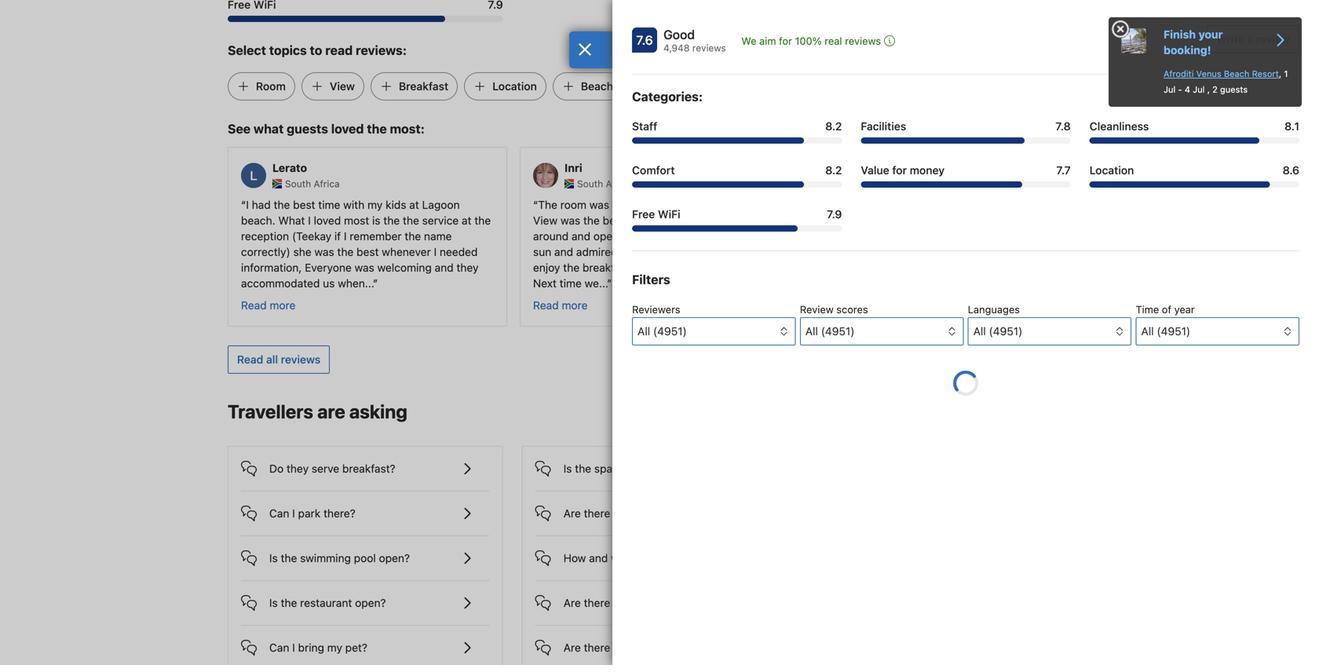 Task type: describe. For each thing, give the bounding box(es) containing it.
0 horizontal spatial view
[[330, 80, 355, 93]]

not
[[757, 246, 773, 258]]

was down room
[[561, 214, 580, 227]]

next
[[533, 277, 557, 290]]

(4951) for languages
[[989, 325, 1023, 338]]

the up 'what'
[[274, 198, 290, 211]]

scored 7.6 element
[[632, 27, 657, 53]]

are for are there rooms with a hot tub?
[[563, 597, 581, 609]]

opened
[[593, 230, 632, 243]]

aim
[[759, 35, 776, 47]]

wifi
[[658, 208, 680, 221]]

rooms for hot
[[613, 597, 645, 609]]

asking
[[349, 401, 407, 423]]

are there rooms with a sea view? button
[[535, 626, 784, 657]]

1 horizontal spatial best
[[357, 246, 379, 258]]

2 guests
[[1212, 84, 1248, 95]]

see
[[228, 121, 251, 136]]

read
[[325, 43, 353, 58]]

0 vertical spatial free wifi 7.9 meter
[[228, 16, 503, 22]]

(4951) for time of year
[[1157, 325, 1190, 338]]

with for are there rooms with a balcony?
[[648, 507, 669, 520]]

south for was
[[577, 178, 603, 189]]

they inside button
[[287, 462, 309, 475]]

0 horizontal spatial best
[[293, 198, 315, 211]]

a inside write a review button
[[1247, 33, 1253, 46]]

v&a,friendly
[[976, 198, 1038, 211]]

hot
[[681, 597, 698, 609]]

part.
[[628, 214, 652, 227]]

rated good element
[[663, 25, 726, 44]]

the left swimming
[[281, 552, 297, 565]]

cleanliness 8.1 meter
[[1090, 137, 1299, 144]]

the up 'as'
[[620, 246, 637, 258]]

for inside button
[[779, 35, 792, 47]]

do they serve breakfast? button
[[241, 447, 490, 478]]

all for languages
[[973, 325, 986, 338]]

breakfast?
[[342, 462, 395, 475]]

receptionist,they
[[825, 230, 910, 243]]

time
[[1136, 303, 1159, 315]]

travellers
[[228, 401, 313, 423]]

south africa image for vinacia
[[857, 179, 866, 189]]

can i bring my pet? button
[[241, 626, 490, 657]]

and down around
[[554, 246, 573, 258]]

reception inside " i had the best time with my kids at lagoon beach. what i loved most is the the service at the reception (teekay if i remember the name correctly) she was the best whenever i needed information, everyone was welcoming and they accommodated us when...
[[241, 230, 289, 243]]

100%
[[795, 35, 822, 47]]

close image
[[578, 43, 592, 56]]

view inside " the room was big and very comfortable.  the view was the best part.  we turned our couch around and opened the slide doors and sat in the sun and admired the awesome view.  we did not enjoy the breakfast as there were to many people. next time we...
[[533, 214, 558, 227]]

" transportation availability to v&a,friendly staff,warm welcomes at reception by kea receptionist,they make you feel like home, very kind people from the main entranand.excellent views
[[825, 198, 1062, 274]]

we aim for 100% real reviews button
[[741, 33, 895, 49]]

south africa for best
[[285, 178, 340, 189]]

staff
[[632, 120, 657, 133]]

comfort
[[632, 164, 675, 177]]

main
[[933, 246, 957, 258]]

read for " the room was big and very comfortable.  the view was the best part.  we turned our couch around and opened the slide doors and sat in the sun and admired the awesome view.  we did not enjoy the breakfast as there were to many people. next time we...
[[533, 299, 559, 312]]

more for the
[[562, 299, 588, 312]]

the right is
[[383, 214, 400, 227]]

read all reviews button
[[228, 346, 330, 374]]

all (4951) button for reviewers
[[632, 317, 796, 345]]

pet?
[[345, 641, 367, 654]]

i left park
[[292, 507, 295, 520]]

value for money
[[861, 164, 945, 177]]

how and when do i pay?
[[563, 552, 687, 565]]

categories:
[[632, 89, 703, 104]]

we inside button
[[741, 35, 756, 47]]

is the restaurant open?
[[269, 597, 386, 609]]

breakfast
[[399, 80, 448, 93]]

are there rooms with a balcony? button
[[535, 492, 784, 523]]

and up admired
[[572, 230, 590, 243]]

afroditi
[[1164, 69, 1194, 79]]

is the spa open?
[[563, 462, 646, 475]]

the down if
[[337, 246, 354, 258]]

3 south from the left
[[869, 178, 895, 189]]

open? for is the spa open?
[[615, 462, 646, 475]]

" for i had the best time with my kids at lagoon beach. what i loved most is the the service at the reception (teekay if i remember the name correctly) she was the best whenever i needed information, everyone was welcoming and they accommodated us when...
[[241, 198, 246, 211]]

information,
[[241, 261, 302, 274]]

select topics to read reviews:
[[228, 43, 407, 58]]

how
[[563, 552, 586, 565]]

was up when... at left
[[355, 261, 374, 274]]

serve
[[312, 462, 339, 475]]

a for sea
[[672, 641, 678, 654]]

8.6
[[1283, 164, 1299, 177]]

can i bring my pet?
[[269, 641, 367, 654]]

kids
[[386, 198, 406, 211]]

views
[[825, 261, 854, 274]]

this is a carousel with rotating slides. it displays featured reviews of the property. use next and previous buttons to navigate. region
[[215, 140, 1104, 333]]

doors
[[681, 230, 710, 243]]

8.2 for comfort
[[825, 164, 842, 177]]

there for are there rooms with a hot tub?
[[584, 597, 610, 609]]

" for the room was big and very comfortable.  the view was the best part.  we turned our couch around and opened the slide doors and sat in the sun and admired the awesome view.  we did not enjoy the breakfast as there were to many people. next time we...
[[533, 198, 538, 211]]

1 vertical spatial beach
[[581, 80, 613, 93]]

0 vertical spatial to
[[310, 43, 322, 58]]

all (4951) for review scores
[[805, 325, 855, 338]]

lerato
[[272, 161, 307, 174]]

0 vertical spatial loved
[[331, 121, 364, 136]]

cleanliness
[[1090, 120, 1149, 133]]

and down our
[[713, 230, 731, 243]]

needed
[[440, 246, 478, 258]]

value for money 7.7 meter
[[861, 181, 1071, 188]]

filters
[[632, 272, 670, 287]]

staff 8.2 meter
[[632, 137, 842, 144]]

bring
[[298, 641, 324, 654]]

to inside " transportation availability to v&a,friendly staff,warm welcomes at reception by kea receptionist,they make you feel like home, very kind people from the main entranand.excellent views
[[963, 198, 973, 211]]

and inside button
[[589, 552, 608, 565]]

all (4951) for time of year
[[1141, 325, 1190, 338]]

if
[[334, 230, 341, 243]]

2 the from the left
[[745, 198, 764, 211]]

1 the from the left
[[538, 198, 557, 211]]

the right 'enjoy'
[[563, 261, 580, 274]]

is
[[372, 214, 380, 227]]

i left bring
[[292, 641, 295, 654]]

there?
[[323, 507, 355, 520]]

afroditi venus beach resort ,
[[1164, 69, 1284, 79]]

sat
[[734, 230, 750, 243]]

rooms for sea
[[613, 641, 645, 654]]

4,948
[[663, 42, 690, 53]]

read more button for " the room was big and very comfortable.  the view was the best part.  we turned our couch around and opened the slide doors and sat in the sun and admired the awesome view.  we did not enjoy the breakfast as there were to many people. next time we...
[[533, 298, 588, 313]]

1 horizontal spatial guests
[[1220, 84, 1248, 95]]

read more for " i had the best time with my kids at lagoon beach. what i loved most is the the service at the reception (teekay if i remember the name correctly) she was the best whenever i needed information, everyone was welcoming and they accommodated us when...
[[241, 299, 296, 312]]

(4951) for reviewers
[[653, 325, 687, 338]]

the inside " transportation availability to v&a,friendly staff,warm welcomes at reception by kea receptionist,they make you feel like home, very kind people from the main entranand.excellent views
[[914, 246, 930, 258]]

we...
[[585, 277, 607, 290]]

the down kids
[[403, 214, 419, 227]]

correctly)
[[241, 246, 290, 258]]

people
[[850, 246, 884, 258]]

free wifi
[[632, 208, 680, 221]]

room
[[256, 80, 286, 93]]

write a review button
[[1207, 25, 1299, 53]]

did
[[738, 246, 754, 258]]

you
[[943, 230, 962, 243]]

make
[[913, 230, 940, 243]]

facilities
[[861, 120, 906, 133]]

time inside " i had the best time with my kids at lagoon beach. what i loved most is the the service at the reception (teekay if i remember the name correctly) she was the best whenever i needed information, everyone was welcoming and they accommodated us when...
[[318, 198, 340, 211]]

facilities 7.8 meter
[[861, 137, 1071, 144]]

1 vertical spatial we
[[655, 214, 671, 227]]

1 vertical spatial open?
[[379, 552, 410, 565]]

afroditi venus beach resort image
[[1121, 28, 1146, 53]]

the left "most:"
[[367, 121, 387, 136]]

can for can i bring my pet?
[[269, 641, 289, 654]]

i right if
[[344, 230, 347, 243]]

we aim for 100% real reviews
[[741, 35, 881, 47]]

time inside " the room was big and very comfortable.  the view was the best part.  we turned our couch around and opened the slide doors and sat in the sun and admired the awesome view.  we did not enjoy the breakfast as there were to many people. next time we...
[[560, 277, 582, 290]]

0 vertical spatial ,
[[1279, 69, 1281, 79]]

and inside " i had the best time with my kids at lagoon beach. what i loved most is the the service at the reception (teekay if i remember the name correctly) she was the best whenever i needed information, everyone was welcoming and they accommodated us when...
[[435, 261, 454, 274]]

lagoon
[[422, 198, 460, 211]]

(4951) for review scores
[[821, 325, 855, 338]]

0 horizontal spatial at
[[409, 198, 419, 211]]

(teekay
[[292, 230, 331, 243]]

all for time of year
[[1141, 325, 1154, 338]]

7.8
[[1056, 120, 1071, 133]]

is for is the restaurant open?
[[269, 597, 278, 609]]

whenever
[[382, 246, 431, 258]]

finish your booking!
[[1164, 28, 1223, 57]]

the left spa in the left bottom of the page
[[575, 462, 591, 475]]

4
[[1185, 84, 1190, 95]]

was up everyone at the top of page
[[314, 246, 334, 258]]

south africa image
[[272, 179, 282, 189]]

swimming
[[300, 552, 351, 565]]

" inside " transportation availability to v&a,friendly staff,warm welcomes at reception by kea receptionist,they make you feel like home, very kind people from the main entranand.excellent views
[[825, 198, 830, 211]]

was left big
[[589, 198, 609, 211]]

all (4951) for reviewers
[[638, 325, 687, 338]]

, inside '1 jul - 4 jul  ,'
[[1207, 84, 1210, 95]]

all for reviewers
[[638, 325, 650, 338]]

all (4951) for languages
[[973, 325, 1023, 338]]

slide
[[654, 230, 678, 243]]

our
[[710, 214, 727, 227]]

more for everyone
[[270, 299, 296, 312]]



Task type: vqa. For each thing, say whether or not it's contained in the screenshot.
rightmost THE FREE WIFI 7.9 "METER"
yes



Task type: locate. For each thing, give the bounding box(es) containing it.
rooms inside button
[[613, 597, 645, 609]]

0 horizontal spatial more
[[270, 299, 296, 312]]

time of year
[[1136, 303, 1195, 315]]

a for balcony?
[[672, 507, 678, 520]]

i down 'name' in the top of the page
[[434, 246, 437, 258]]

south down inri in the left of the page
[[577, 178, 603, 189]]

reviews right real
[[845, 35, 881, 47]]

reviews for read
[[281, 353, 320, 366]]

2 read more from the left
[[533, 299, 588, 312]]

3 " from the left
[[825, 198, 830, 211]]

a inside are there rooms with a hot tub? button
[[672, 597, 678, 609]]

0 horizontal spatial read more
[[241, 299, 296, 312]]

africa up big
[[606, 178, 632, 189]]

all down 'time'
[[1141, 325, 1154, 338]]

3 all (4951) from the left
[[973, 325, 1023, 338]]

my inside button
[[327, 641, 342, 654]]

all (4951) button for time of year
[[1136, 317, 1299, 345]]

rooms for balcony?
[[613, 507, 645, 520]]

read inside button
[[237, 353, 263, 366]]

1 " from the left
[[373, 277, 378, 290]]

1 vertical spatial best
[[603, 214, 625, 227]]

1 horizontal spatial we
[[719, 246, 735, 258]]

south down value
[[869, 178, 895, 189]]

0 horizontal spatial my
[[327, 641, 342, 654]]

my up is
[[368, 198, 383, 211]]

they
[[456, 261, 479, 274], [287, 462, 309, 475]]

pool
[[354, 552, 376, 565]]

read more
[[241, 299, 296, 312], [533, 299, 588, 312]]

all (4951) down the time of year
[[1141, 325, 1190, 338]]

south africa down value for money
[[869, 178, 924, 189]]

1 horizontal spatial to
[[704, 261, 715, 274]]

room
[[560, 198, 586, 211]]

there down are there rooms with a hot tub?
[[584, 641, 610, 654]]

south africa for big
[[577, 178, 632, 189]]

more
[[270, 299, 296, 312], [562, 299, 588, 312]]

0 horizontal spatial reception
[[241, 230, 289, 243]]

she
[[293, 246, 311, 258]]

read down next
[[533, 299, 559, 312]]

we left aim
[[741, 35, 756, 47]]

1 horizontal spatial "
[[533, 198, 538, 211]]

0 vertical spatial can
[[269, 507, 289, 520]]

to left read
[[310, 43, 322, 58]]

1 vertical spatial are
[[563, 597, 581, 609]]

filter reviews region
[[632, 270, 1299, 345]]

entranand.excellent
[[960, 246, 1060, 258]]

0 horizontal spatial south africa
[[285, 178, 340, 189]]

0 horizontal spatial ,
[[1207, 84, 1210, 95]]

view up around
[[533, 214, 558, 227]]

like
[[986, 230, 1003, 243]]

a
[[1247, 33, 1253, 46], [672, 507, 678, 520], [672, 597, 678, 609], [672, 641, 678, 654]]

1 can from the top
[[269, 507, 289, 520]]

all (4951) button down scores
[[800, 317, 964, 345]]

0 vertical spatial time
[[318, 198, 340, 211]]

with for are there rooms with a hot tub?
[[648, 597, 669, 609]]

south africa image for inri
[[565, 179, 574, 189]]

i up (teekay
[[308, 214, 311, 227]]

is left spa in the left bottom of the page
[[563, 462, 572, 475]]

transportation
[[830, 198, 904, 211]]

3 (4951) from the left
[[989, 325, 1023, 338]]

0 horizontal spatial for
[[779, 35, 792, 47]]

very
[[653, 198, 675, 211], [1041, 230, 1062, 243]]

0 vertical spatial best
[[293, 198, 315, 211]]

free wifi 7.9 meter up reviews:
[[228, 16, 503, 22]]

do
[[641, 552, 654, 565]]

at inside " transportation availability to v&a,friendly staff,warm welcomes at reception by kea receptionist,they make you feel like home, very kind people from the main entranand.excellent views
[[934, 214, 944, 227]]

1 rooms from the top
[[613, 507, 645, 520]]

2 horizontal spatial to
[[963, 198, 973, 211]]

1 horizontal spatial reviews
[[692, 42, 726, 53]]

2 rooms from the top
[[613, 597, 645, 609]]

with inside button
[[648, 597, 669, 609]]

reception
[[947, 214, 995, 227], [241, 230, 289, 243]]

2 " from the left
[[607, 277, 612, 290]]

loved inside " i had the best time with my kids at lagoon beach. what i loved most is the the service at the reception (teekay if i remember the name correctly) she was the best whenever i needed information, everyone was welcoming and they accommodated us when...
[[314, 214, 341, 227]]

all down reviewers
[[638, 325, 650, 338]]

1 south from the left
[[285, 178, 311, 189]]

1 vertical spatial rooms
[[613, 597, 645, 609]]

2 8.2 from the top
[[825, 164, 842, 177]]

view down read
[[330, 80, 355, 93]]

3 south africa from the left
[[869, 178, 924, 189]]

" down the breakfast
[[607, 277, 612, 290]]

big
[[612, 198, 628, 211]]

jul right "4"
[[1193, 84, 1205, 95]]

all (4951) button
[[632, 317, 796, 345], [800, 317, 964, 345], [968, 317, 1132, 345], [1136, 317, 1299, 345]]

1 horizontal spatial time
[[560, 277, 582, 290]]

read more down accommodated
[[241, 299, 296, 312]]

0 horizontal spatial location
[[492, 80, 537, 93]]

very right home,
[[1041, 230, 1062, 243]]

review
[[1256, 33, 1290, 46]]

" inside " i had the best time with my kids at lagoon beach. what i loved most is the the service at the reception (teekay if i remember the name correctly) she was the best whenever i needed information, everyone was welcoming and they accommodated us when...
[[241, 198, 246, 211]]

read more for " the room was big and very comfortable.  the view was the best part.  we turned our couch around and opened the slide doors and sat in the sun and admired the awesome view.  we did not enjoy the breakfast as there were to many people. next time we...
[[533, 299, 588, 312]]

"
[[241, 198, 246, 211], [533, 198, 538, 211], [825, 198, 830, 211]]

rooms down are there rooms with a hot tub?
[[613, 641, 645, 654]]

" i had the best time with my kids at lagoon beach. what i loved most is the the service at the reception (teekay if i remember the name correctly) she was the best whenever i needed information, everyone was welcoming and they accommodated us when...
[[241, 198, 491, 290]]

" inside " the room was big and very comfortable.  the view was the best part.  we turned our couch around and opened the slide doors and sat in the sun and admired the awesome view.  we did not enjoy the breakfast as there were to many people. next time we...
[[533, 198, 538, 211]]

are for are there rooms with a balcony?
[[563, 507, 581, 520]]

there for are there rooms with a balcony?
[[584, 507, 610, 520]]

2 are from the top
[[563, 597, 581, 609]]

the down room
[[583, 214, 600, 227]]

comfortable.
[[678, 198, 742, 211]]

1 all (4951) from the left
[[638, 325, 687, 338]]

my inside " i had the best time with my kids at lagoon beach. what i loved most is the the service at the reception (teekay if i remember the name correctly) she was the best whenever i needed information, everyone was welcoming and they accommodated us when...
[[368, 198, 383, 211]]

all (4951) down reviewers
[[638, 325, 687, 338]]

2
[[1212, 84, 1218, 95]]

there for are there rooms with a sea view?
[[584, 641, 610, 654]]

for right value
[[892, 164, 907, 177]]

tub?
[[701, 597, 723, 609]]

can for can i park there?
[[269, 507, 289, 520]]

open? for is the restaurant open?
[[355, 597, 386, 609]]

8.2 for staff
[[825, 120, 842, 133]]

with for are there rooms with a sea view?
[[648, 641, 669, 654]]

is the restaurant open? button
[[241, 581, 490, 613]]

all (4951) button for review scores
[[800, 317, 964, 345]]

guests right what
[[287, 121, 328, 136]]

2 more from the left
[[562, 299, 588, 312]]

best up opened at the left
[[603, 214, 625, 227]]

and down needed
[[435, 261, 454, 274]]

2 horizontal spatial reviews
[[845, 35, 881, 47]]

the up whenever
[[405, 230, 421, 243]]

a right the write
[[1247, 33, 1253, 46]]

1 horizontal spatial south
[[577, 178, 603, 189]]

1 horizontal spatial at
[[462, 214, 471, 227]]

restaurant
[[300, 597, 352, 609]]

0 vertical spatial open?
[[615, 462, 646, 475]]

4 all (4951) from the left
[[1141, 325, 1190, 338]]

us
[[323, 277, 335, 290]]

there inside are there rooms with a hot tub? button
[[584, 597, 610, 609]]

i left had
[[246, 198, 249, 211]]

money
[[910, 164, 945, 177]]

2 read more button from the left
[[533, 298, 588, 313]]

location 8.6 meter
[[1090, 181, 1299, 188]]

1 vertical spatial location
[[1090, 164, 1134, 177]]

rooms down how and when do i pay?
[[613, 597, 645, 609]]

" the room was big and very comfortable.  the view was the best part.  we turned our couch around and opened the slide doors and sat in the sun and admired the awesome view.  we did not enjoy the breakfast as there were to many people. next time we...
[[533, 198, 786, 290]]

2 horizontal spatial best
[[603, 214, 625, 227]]

2 horizontal spatial south
[[869, 178, 895, 189]]

1 jul - 4 jul  ,
[[1164, 69, 1288, 95]]

0 horizontal spatial south africa image
[[565, 179, 574, 189]]

1 vertical spatial can
[[269, 641, 289, 654]]

1 horizontal spatial view
[[533, 214, 558, 227]]

view
[[330, 80, 355, 93], [533, 214, 558, 227]]

1 horizontal spatial jul
[[1193, 84, 1205, 95]]

2 south africa from the left
[[577, 178, 632, 189]]

0 vertical spatial my
[[368, 198, 383, 211]]

1 horizontal spatial location
[[1090, 164, 1134, 177]]

1 vertical spatial guests
[[287, 121, 328, 136]]

0 horizontal spatial reviews
[[281, 353, 320, 366]]

1 are from the top
[[563, 507, 581, 520]]

(4951) down 'of'
[[1157, 325, 1190, 338]]

very inside " transportation availability to v&a,friendly staff,warm welcomes at reception by kea receptionist,they make you feel like home, very kind people from the main entranand.excellent views
[[1041, 230, 1062, 243]]

the down make
[[914, 246, 930, 258]]

1 8.2 from the top
[[825, 120, 842, 133]]

" down 'welcoming'
[[373, 277, 378, 290]]

awesome
[[640, 246, 687, 258]]

enjoy
[[533, 261, 560, 274]]

all for review scores
[[805, 325, 818, 338]]

" up around
[[533, 198, 538, 211]]

south africa image down inri in the left of the page
[[565, 179, 574, 189]]

staff,warm
[[825, 214, 878, 227]]

availability
[[907, 198, 960, 211]]

home,
[[1006, 230, 1038, 243]]

(4951) down languages on the right of page
[[989, 325, 1023, 338]]

1 (4951) from the left
[[653, 325, 687, 338]]

2 jul from the left
[[1193, 84, 1205, 95]]

0 horizontal spatial "
[[241, 198, 246, 211]]

open? right spa in the left bottom of the page
[[615, 462, 646, 475]]

with left 'sea'
[[648, 641, 669, 654]]

all (4951) button for languages
[[968, 317, 1132, 345]]

1 vertical spatial to
[[963, 198, 973, 211]]

best up 'what'
[[293, 198, 315, 211]]

, left 1
[[1279, 69, 1281, 79]]

4 all (4951) button from the left
[[1136, 317, 1299, 345]]

with left hot
[[648, 597, 669, 609]]

reviews
[[845, 35, 881, 47], [692, 42, 726, 53], [281, 353, 320, 366]]

0 vertical spatial view
[[330, 80, 355, 93]]

reviews right 4,948
[[692, 42, 726, 53]]

is the spa open? button
[[535, 447, 784, 478]]

from
[[887, 246, 911, 258]]

0 vertical spatial very
[[653, 198, 675, 211]]

the left room
[[538, 198, 557, 211]]

are for are there rooms with a sea view?
[[563, 641, 581, 654]]

i right do
[[657, 552, 660, 565]]

had
[[252, 198, 271, 211]]

2 all (4951) from the left
[[805, 325, 855, 338]]

1 horizontal spatial ,
[[1279, 69, 1281, 79]]

open? up can i bring my pet? button
[[355, 597, 386, 609]]

0 horizontal spatial free wifi 7.9 meter
[[228, 16, 503, 22]]

free
[[632, 208, 655, 221]]

2 vertical spatial is
[[269, 597, 278, 609]]

2 all (4951) button from the left
[[800, 317, 964, 345]]

i inside button
[[657, 552, 660, 565]]

2 " from the left
[[533, 198, 538, 211]]

with up how and when do i pay? button
[[648, 507, 669, 520]]

africa right south africa icon
[[314, 178, 340, 189]]

1 jul from the left
[[1164, 84, 1176, 95]]

1 horizontal spatial free wifi 7.9 meter
[[632, 225, 842, 232]]

for right aim
[[779, 35, 792, 47]]

your
[[1199, 28, 1223, 41]]

2 horizontal spatial "
[[825, 198, 830, 211]]

jul left -
[[1164, 84, 1176, 95]]

balcony?
[[681, 507, 726, 520]]

best inside " the room was big and very comfortable.  the view was the best part.  we turned our couch around and opened the slide doors and sat in the sun and admired the awesome view.  we did not enjoy the breakfast as there were to many people. next time we...
[[603, 214, 625, 227]]

comfort 8.2 meter
[[632, 181, 842, 188]]

africa for best
[[314, 178, 340, 189]]

at down availability
[[934, 214, 944, 227]]

a for hot
[[672, 597, 678, 609]]

when
[[611, 552, 638, 565]]

0 horizontal spatial we
[[655, 214, 671, 227]]

3 are from the top
[[563, 641, 581, 654]]

1 all (4951) button from the left
[[632, 317, 796, 345]]

(4951) down reviewers
[[653, 325, 687, 338]]

1 horizontal spatial read more button
[[533, 298, 588, 313]]

are
[[317, 401, 345, 423]]

2 vertical spatial rooms
[[613, 641, 645, 654]]

2 africa from the left
[[606, 178, 632, 189]]

8.1
[[1285, 120, 1299, 133]]

with inside " i had the best time with my kids at lagoon beach. what i loved most is the the service at the reception (teekay if i remember the name correctly) she was the best whenever i needed information, everyone was welcoming and they accommodated us when...
[[343, 198, 365, 211]]

2 south from the left
[[577, 178, 603, 189]]

1 vertical spatial is
[[269, 552, 278, 565]]

and right how on the bottom of page
[[589, 552, 608, 565]]

read more button for " i had the best time with my kids at lagoon beach. what i loved most is the the service at the reception (teekay if i remember the name correctly) she was the best whenever i needed information, everyone was welcoming and they accommodated us when...
[[241, 298, 296, 313]]

1 vertical spatial view
[[533, 214, 558, 227]]

a left balcony?
[[672, 507, 678, 520]]

3 rooms from the top
[[613, 641, 645, 654]]

reception inside " transportation availability to v&a,friendly staff,warm welcomes at reception by kea receptionist,they make you feel like home, very kind people from the main entranand.excellent views
[[947, 214, 995, 227]]

reviews for good
[[692, 42, 726, 53]]

1 " from the left
[[241, 198, 246, 211]]

africa for big
[[606, 178, 632, 189]]

review
[[800, 303, 834, 315]]

service
[[422, 214, 459, 227]]

they right do
[[287, 462, 309, 475]]

finish
[[1164, 28, 1196, 41]]

1 horizontal spatial "
[[607, 277, 612, 290]]

all (4951) down review scores
[[805, 325, 855, 338]]

a inside are there rooms with a balcony? button
[[672, 507, 678, 520]]

are inside button
[[563, 597, 581, 609]]

2 vertical spatial best
[[357, 246, 379, 258]]

to down view.
[[704, 261, 715, 274]]

the up needed
[[474, 214, 491, 227]]

3 all (4951) button from the left
[[968, 317, 1132, 345]]

view.
[[690, 246, 716, 258]]

4 (4951) from the left
[[1157, 325, 1190, 338]]

are
[[563, 507, 581, 520], [563, 597, 581, 609], [563, 641, 581, 654]]

very inside " the room was big and very comfortable.  the view was the best part.  we turned our couch around and opened the slide doors and sat in the sun and admired the awesome view.  we did not enjoy the breakfast as there were to many people. next time we...
[[653, 198, 675, 211]]

2 can from the top
[[269, 641, 289, 654]]

breakfast
[[583, 261, 630, 274]]

1 south africa image from the left
[[565, 179, 574, 189]]

2 vertical spatial we
[[719, 246, 735, 258]]

4 all from the left
[[1141, 325, 1154, 338]]

0 vertical spatial guests
[[1220, 84, 1248, 95]]

0 vertical spatial for
[[779, 35, 792, 47]]

0 horizontal spatial beach
[[581, 80, 613, 93]]

see what guests loved the most:
[[228, 121, 425, 136]]

guests
[[1220, 84, 1248, 95], [287, 121, 328, 136]]

1 vertical spatial my
[[327, 641, 342, 654]]

1 vertical spatial very
[[1041, 230, 1062, 243]]

south africa up big
[[577, 178, 632, 189]]

the down part.
[[635, 230, 651, 243]]

and up part.
[[631, 198, 650, 211]]

a inside are there rooms with a sea view? button
[[672, 641, 678, 654]]

1 horizontal spatial very
[[1041, 230, 1062, 243]]

to inside " the room was big and very comfortable.  the view was the best part.  we turned our couch around and opened the slide doors and sat in the sun and admired the awesome view.  we did not enjoy the breakfast as there were to many people. next time we...
[[704, 261, 715, 274]]

beach down close icon
[[581, 80, 613, 93]]

name
[[424, 230, 452, 243]]

is for is the swimming pool open?
[[269, 552, 278, 565]]

booking!
[[1164, 44, 1211, 57]]

all (4951) button down languages on the right of page
[[968, 317, 1132, 345]]

we up many
[[719, 246, 735, 258]]

1 vertical spatial 8.2
[[825, 164, 842, 177]]

1 all from the left
[[638, 325, 650, 338]]

review categories element
[[632, 87, 703, 106]]

read more button down next
[[533, 298, 588, 313]]

free wifi 7.9 meter
[[228, 16, 503, 22], [632, 225, 842, 232]]

2 horizontal spatial at
[[934, 214, 944, 227]]

1 read more button from the left
[[241, 298, 296, 313]]

with up most
[[343, 198, 365, 211]]

(4951)
[[653, 325, 687, 338], [821, 325, 855, 338], [989, 325, 1023, 338], [1157, 325, 1190, 338]]

0 horizontal spatial to
[[310, 43, 322, 58]]

people.
[[748, 261, 786, 274]]

1 horizontal spatial beach
[[1224, 69, 1249, 79]]

there inside " the room was big and very comfortable.  the view was the best part.  we turned our couch around and opened the slide doors and sat in the sun and admired the awesome view.  we did not enjoy the breakfast as there were to many people. next time we...
[[648, 261, 674, 274]]

they down needed
[[456, 261, 479, 274]]

best down remember
[[357, 246, 379, 258]]

" for breakfast
[[607, 277, 612, 290]]

0 horizontal spatial guests
[[287, 121, 328, 136]]

1 horizontal spatial reception
[[947, 214, 995, 227]]

is the swimming pool open? button
[[241, 536, 490, 568]]

all down review
[[805, 325, 818, 338]]

0 horizontal spatial time
[[318, 198, 340, 211]]

reviews inside good 4,948 reviews
[[692, 42, 726, 53]]

" for was
[[373, 277, 378, 290]]

0 horizontal spatial "
[[373, 277, 378, 290]]

is for is the spa open?
[[563, 462, 572, 475]]

by
[[998, 214, 1011, 227]]

read all reviews
[[237, 353, 320, 366]]

best
[[293, 198, 315, 211], [603, 214, 625, 227], [357, 246, 379, 258]]

1 horizontal spatial for
[[892, 164, 907, 177]]

1 vertical spatial for
[[892, 164, 907, 177]]

there inside are there rooms with a balcony? button
[[584, 507, 610, 520]]

admired
[[576, 246, 617, 258]]

0 vertical spatial are
[[563, 507, 581, 520]]

at right service
[[462, 214, 471, 227]]

many
[[718, 261, 745, 274]]

1 read more from the left
[[241, 299, 296, 312]]

we up slide
[[655, 214, 671, 227]]

read left all
[[237, 353, 263, 366]]

0 horizontal spatial very
[[653, 198, 675, 211]]

2 vertical spatial open?
[[355, 597, 386, 609]]

south africa down lerato
[[285, 178, 340, 189]]

when...
[[338, 277, 373, 290]]

2 south africa image from the left
[[857, 179, 866, 189]]

open?
[[615, 462, 646, 475], [379, 552, 410, 565], [355, 597, 386, 609]]

" left had
[[241, 198, 246, 211]]

"
[[373, 277, 378, 290], [607, 277, 612, 290]]

0 horizontal spatial jul
[[1164, 84, 1176, 95]]

what
[[278, 214, 305, 227]]

3 all from the left
[[973, 325, 986, 338]]

kea
[[1013, 214, 1034, 227]]

beach
[[1224, 69, 1249, 79], [581, 80, 613, 93]]

0 vertical spatial reception
[[947, 214, 995, 227]]

1 vertical spatial free wifi 7.9 meter
[[632, 225, 842, 232]]

as
[[633, 261, 645, 274]]

0 vertical spatial is
[[563, 462, 572, 475]]

2 all from the left
[[805, 325, 818, 338]]

the up the couch
[[745, 198, 764, 211]]

read down accommodated
[[241, 299, 267, 312]]

2 horizontal spatial we
[[741, 35, 756, 47]]

for
[[779, 35, 792, 47], [892, 164, 907, 177]]

8.2
[[825, 120, 842, 133], [825, 164, 842, 177]]

south down lerato
[[285, 178, 311, 189]]

welcomes
[[881, 214, 932, 227]]

the left restaurant
[[281, 597, 297, 609]]

1 horizontal spatial more
[[562, 299, 588, 312]]

1 more from the left
[[270, 299, 296, 312]]

are there rooms with a balcony?
[[563, 507, 726, 520]]

all (4951) button down reviewers
[[632, 317, 796, 345]]

1 horizontal spatial my
[[368, 198, 383, 211]]

1 vertical spatial reception
[[241, 230, 289, 243]]

there inside are there rooms with a sea view? button
[[584, 641, 610, 654]]

beach up 2 guests
[[1224, 69, 1249, 79]]

all (4951) button down year
[[1136, 317, 1299, 345]]

south africa image
[[565, 179, 574, 189], [857, 179, 866, 189]]

1 horizontal spatial the
[[745, 198, 764, 211]]

1 horizontal spatial africa
[[606, 178, 632, 189]]

south africa image down value
[[857, 179, 866, 189]]

0 vertical spatial 8.2
[[825, 120, 842, 133]]

scores
[[836, 303, 868, 315]]

2 (4951) from the left
[[821, 325, 855, 338]]

2 horizontal spatial africa
[[898, 178, 924, 189]]

2 vertical spatial to
[[704, 261, 715, 274]]

of
[[1162, 303, 1172, 315]]

1 south africa from the left
[[285, 178, 340, 189]]

read for " i had the best time with my kids at lagoon beach. what i loved most is the the service at the reception (teekay if i remember the name correctly) she was the best whenever i needed information, everyone was welcoming and they accommodated us when...
[[241, 299, 267, 312]]

read
[[241, 299, 267, 312], [533, 299, 559, 312], [237, 353, 263, 366]]

2 horizontal spatial south africa
[[869, 178, 924, 189]]

more down we...
[[562, 299, 588, 312]]

are there rooms with a hot tub?
[[563, 597, 723, 609]]

3 africa from the left
[[898, 178, 924, 189]]

2 vertical spatial are
[[563, 641, 581, 654]]

can left park
[[269, 507, 289, 520]]

they inside " i had the best time with my kids at lagoon beach. what i loved most is the the service at the reception (teekay if i remember the name correctly) she was the best whenever i needed information, everyone was welcoming and they accommodated us when...
[[456, 261, 479, 274]]

1 vertical spatial loved
[[314, 214, 341, 227]]

south for the
[[285, 178, 311, 189]]

time
[[318, 198, 340, 211], [560, 277, 582, 290]]

read more button down accommodated
[[241, 298, 296, 313]]

1 africa from the left
[[314, 178, 340, 189]]

the right in
[[765, 230, 781, 243]]

1 horizontal spatial read more
[[533, 299, 588, 312]]

all down languages on the right of page
[[973, 325, 986, 338]]

0 vertical spatial rooms
[[613, 507, 645, 520]]

0 horizontal spatial read more button
[[241, 298, 296, 313]]

0 vertical spatial we
[[741, 35, 756, 47]]

guests down afroditi venus beach resort ,
[[1220, 84, 1248, 95]]

were
[[677, 261, 701, 274]]



